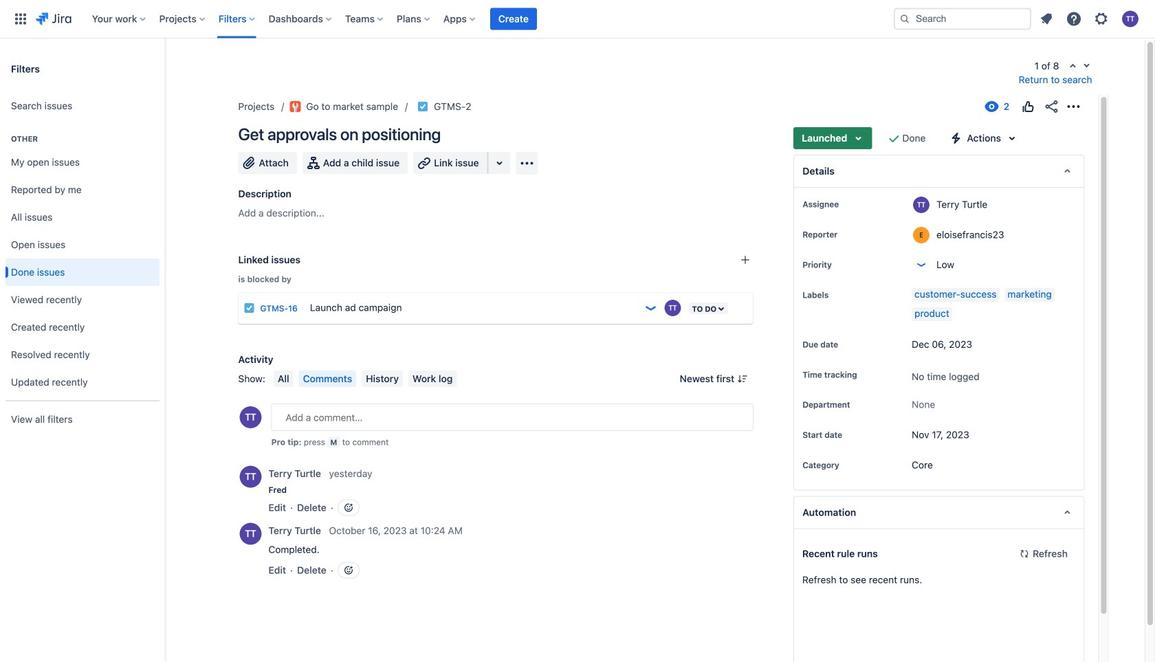 Task type: locate. For each thing, give the bounding box(es) containing it.
main content
[[165, 39, 1155, 662]]

not available - this is the first issue image
[[1068, 61, 1079, 72]]

details element
[[794, 155, 1085, 188]]

1 vertical spatial add reaction image
[[343, 565, 354, 576]]

0 vertical spatial more information about this user image
[[913, 227, 930, 243]]

2 vertical spatial more information about this user image
[[240, 523, 262, 545]]

1 vertical spatial more information about this user image
[[240, 466, 262, 488]]

other group
[[6, 120, 160, 400]]

Add a comment… field
[[271, 404, 754, 431]]

heading
[[6, 133, 160, 144]]

more information about this user image for second the add reaction icon from the top
[[240, 523, 262, 545]]

0 vertical spatial add reaction image
[[343, 502, 354, 513]]

issue type: task image
[[244, 303, 255, 314]]

labels pin to top. only you can see pinned fields. image
[[832, 289, 843, 301]]

priority: low image
[[644, 301, 658, 315]]

add reaction image
[[343, 502, 354, 513], [343, 565, 354, 576]]

1 add reaction image from the top
[[343, 502, 354, 513]]

vote options: no one has voted for this issue yet. image
[[1020, 98, 1037, 115]]

settings image
[[1093, 11, 1110, 27]]

automation element
[[794, 496, 1085, 529]]

actions image
[[1066, 98, 1082, 115]]

primary element
[[8, 0, 883, 38]]

jira image
[[36, 11, 71, 27], [36, 11, 71, 27]]

banner
[[0, 0, 1155, 39]]

menu bar
[[271, 371, 460, 387]]

more information about this user image
[[913, 227, 930, 243], [240, 466, 262, 488], [240, 523, 262, 545]]



Task type: vqa. For each thing, say whether or not it's contained in the screenshot.
1st Nacho from the bottom of the page
no



Task type: describe. For each thing, give the bounding box(es) containing it.
2 add reaction image from the top
[[343, 565, 354, 576]]

task image
[[417, 101, 428, 112]]

link an issue image
[[740, 254, 751, 265]]

due date pin to top. only you can see pinned fields. image
[[841, 339, 852, 350]]

department pin to top. only you can see pinned fields. image
[[853, 399, 864, 410]]

Search field
[[894, 8, 1031, 30]]

assignee pin to top. only you can see pinned fields. image
[[842, 199, 853, 210]]

next issue 'good-1' ( type 'j' ) image
[[1081, 61, 1092, 72]]

more information about this user image for second the add reaction icon from the bottom
[[240, 466, 262, 488]]

copy link to issue image
[[469, 100, 480, 111]]

appswitcher icon image
[[12, 11, 29, 27]]

more information about this user image
[[913, 197, 930, 213]]

your profile and settings image
[[1122, 11, 1139, 27]]

search image
[[899, 13, 910, 24]]

sidebar navigation image
[[150, 55, 180, 83]]

go to market sample image
[[290, 101, 301, 112]]

notifications image
[[1038, 11, 1055, 27]]

help image
[[1066, 11, 1082, 27]]

done image
[[886, 130, 902, 146]]

priority pin to top. only you can see pinned fields. image
[[835, 259, 846, 270]]



